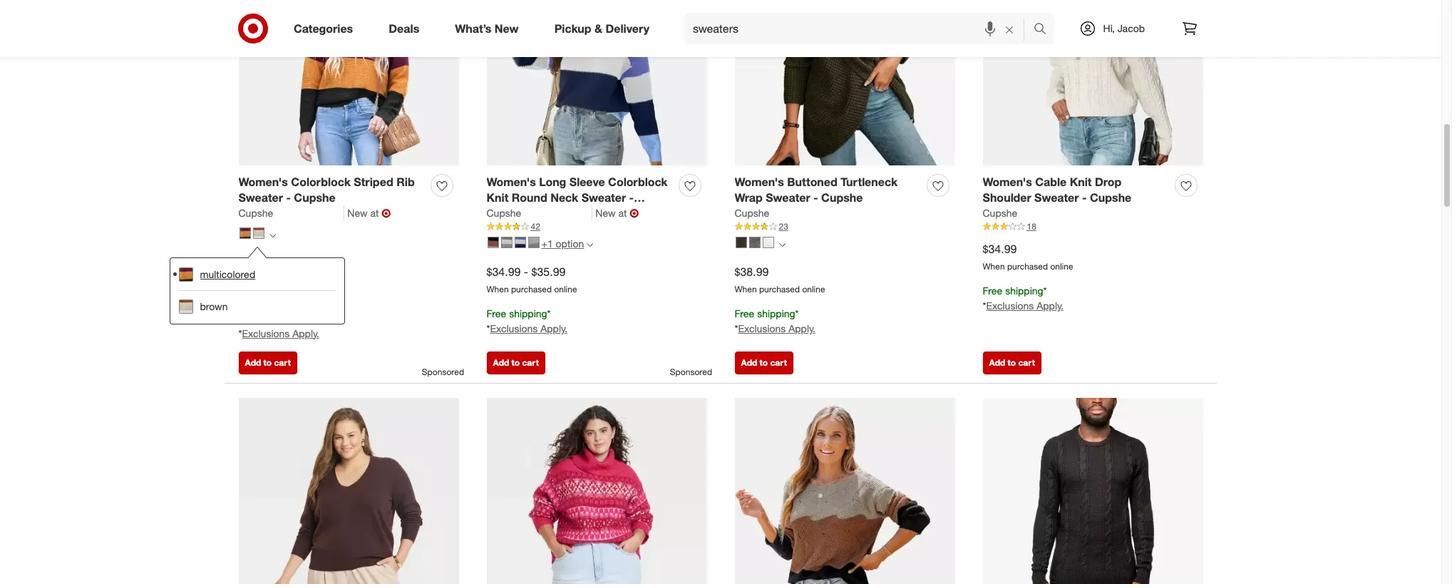 Task type: vqa. For each thing, say whether or not it's contained in the screenshot.
40ct
no



Task type: describe. For each thing, give the bounding box(es) containing it.
&
[[595, 21, 603, 35]]

purchased inside $38.99 when purchased online
[[760, 284, 800, 295]]

at for striped
[[370, 207, 379, 219]]

free for exclusions apply. link below '$34.99 when purchased online'
[[983, 285, 1003, 297]]

all colors image for $38.99's gray icon
[[779, 242, 786, 248]]

women's cable knit drop shoulder sweater - cupshe
[[983, 174, 1132, 205]]

cupshe inside women's buttoned turtleneck wrap sweater - cupshe
[[822, 191, 863, 205]]

cart for $34.99 - $35.99
[[522, 358, 539, 368]]

women's for women's colorblock striped rib sweater - cupshe
[[239, 174, 288, 189]]

free shipping * * exclusions apply. for exclusions apply. link below '$34.99 - $35.99 when purchased online' on the left
[[487, 307, 568, 334]]

long
[[539, 174, 567, 189]]

colorblock inside women's long sleeve colorblock knit round neck sweater - cupshe
[[608, 174, 668, 189]]

18
[[1027, 221, 1037, 232]]

exclusions for exclusions apply. link below $38.99 when purchased online
[[738, 322, 786, 334]]

brown link
[[179, 290, 336, 323]]

$34.99 when purchased online
[[983, 242, 1074, 272]]

all colors image for brown icon
[[269, 232, 276, 239]]

shipping for exclusions apply. link below '$34.99 when purchased online'
[[1006, 285, 1044, 297]]

deals
[[389, 21, 420, 35]]

exclusions for exclusions apply. link below "brown" link
[[242, 327, 290, 339]]

multicolored image
[[239, 227, 251, 239]]

sleeve
[[570, 174, 605, 189]]

pickup
[[555, 21, 592, 35]]

cupshe inside women's long sleeve colorblock knit round neck sweater - cupshe
[[487, 207, 528, 221]]

women's colorblock striped rib sweater - cupshe link
[[239, 174, 425, 206]]

cable
[[1036, 174, 1067, 189]]

striped
[[354, 174, 394, 189]]

$33.99 - $37.99 select items on sale when purchased online
[[239, 256, 329, 300]]

multicolored
[[200, 268, 256, 280]]

what's
[[455, 21, 492, 35]]

white image
[[763, 237, 774, 248]]

online inside $38.99 when purchased online
[[803, 284, 826, 295]]

purchased inside '$34.99 when purchased online'
[[1008, 261, 1048, 272]]

apply. for exclusions apply. link below '$34.99 - $35.99 when purchased online' on the left
[[541, 322, 568, 334]]

women's for women's buttoned turtleneck wrap sweater - cupshe
[[735, 174, 784, 189]]

shipping for exclusions apply. link below '$34.99 - $35.99 when purchased online' on the left
[[509, 307, 547, 320]]

new for women's long sleeve colorblock knit round neck sweater - cupshe
[[596, 207, 616, 219]]

add to cart for $34.99
[[990, 358, 1035, 368]]

- inside women's buttoned turtleneck wrap sweater - cupshe
[[814, 191, 818, 205]]

select
[[239, 272, 267, 284]]

gray image for $34.99
[[501, 237, 512, 248]]

$34.99 - $35.99 when purchased online
[[487, 265, 577, 295]]

sweater inside women's buttoned turtleneck wrap sweater - cupshe
[[766, 191, 811, 205]]

cupshe inside women's cable knit drop shoulder sweater - cupshe
[[1090, 191, 1132, 205]]

23 link
[[735, 221, 955, 233]]

$33.99
[[239, 256, 273, 270]]

women's colorblock striped rib sweater - cupshe
[[239, 174, 415, 205]]

to for $34.99
[[1008, 358, 1016, 368]]

apply. for exclusions apply. link below "brown" link
[[293, 327, 319, 339]]

knit inside women's long sleeve colorblock knit round neck sweater - cupshe
[[487, 191, 509, 205]]

delivery
[[606, 21, 650, 35]]

sponsored for $34.99 - $35.99
[[670, 367, 713, 377]]

when inside $38.99 when purchased online
[[735, 284, 757, 295]]

buttoned
[[788, 174, 838, 189]]

colorblock inside women's colorblock striped rib sweater - cupshe
[[291, 174, 351, 189]]

apply. for exclusions apply. link below '$34.99 when purchased online'
[[1037, 299, 1064, 312]]

new for women's colorblock striped rib sweater - cupshe
[[348, 207, 368, 219]]

items
[[270, 272, 294, 284]]

online inside $33.99 - $37.99 select items on sale when purchased online
[[306, 289, 329, 300]]

new at ¬ for sleeve
[[596, 206, 639, 221]]

exclusions apply. link down $38.99 when purchased online
[[738, 322, 816, 334]]

at for sleeve
[[619, 207, 627, 219]]

round
[[512, 191, 548, 205]]

- inside $33.99 - $37.99 select items on sale when purchased online
[[276, 256, 280, 270]]

sponsored for $33.99 - $37.99
[[422, 367, 464, 377]]

- inside women's long sleeve colorblock knit round neck sweater - cupshe
[[629, 191, 634, 205]]

1 cupshe link from the left
[[239, 206, 345, 221]]

What can we help you find? suggestions appear below search field
[[685, 13, 1037, 44]]

purchased inside '$34.99 - $35.99 when purchased online'
[[511, 284, 552, 295]]

all colors + 1 more colors element
[[587, 240, 594, 248]]

- inside women's colorblock striped rib sweater - cupshe
[[286, 191, 291, 205]]

online inside '$34.99 - $35.99 when purchased online'
[[554, 284, 577, 295]]

42
[[531, 221, 541, 232]]

+1 option
[[542, 238, 584, 250]]

women's buttoned turtleneck wrap sweater - cupshe link
[[735, 174, 922, 206]]

option
[[556, 238, 584, 250]]

brown image
[[253, 227, 264, 239]]

¬ for rib
[[382, 206, 391, 221]]

42 link
[[487, 221, 707, 233]]

exclusions apply. link down '$34.99 when purchased online'
[[987, 299, 1064, 312]]

new inside "link"
[[495, 21, 519, 35]]

knit inside women's cable knit drop shoulder sweater - cupshe
[[1070, 174, 1092, 189]]

add for $34.99
[[990, 358, 1006, 368]]

free shipping * * exclusions apply. for exclusions apply. link below '$34.99 when purchased online'
[[983, 285, 1064, 312]]

add to cart button for $38.99
[[735, 352, 794, 375]]

sale
[[311, 272, 329, 284]]

shipping for exclusions apply. link below $38.99 when purchased online
[[758, 307, 796, 320]]



Task type: locate. For each thing, give the bounding box(es) containing it.
add for $38.99
[[741, 358, 758, 368]]

4 to from the left
[[1008, 358, 1016, 368]]

- down buttoned
[[814, 191, 818, 205]]

3 cupshe link from the left
[[735, 206, 770, 221]]

when down $38.99
[[735, 284, 757, 295]]

$35.99
[[532, 265, 566, 279]]

1 vertical spatial all colors image
[[779, 242, 786, 248]]

purchased down $35.99
[[511, 284, 552, 295]]

free right brown
[[239, 312, 258, 324]]

apply. down "brown" link
[[293, 327, 319, 339]]

free
[[983, 285, 1003, 297], [487, 307, 507, 320], [735, 307, 755, 320], [239, 312, 258, 324]]

2 sweater from the left
[[582, 191, 626, 205]]

1 women's from the left
[[239, 174, 288, 189]]

new up 42 link
[[596, 207, 616, 219]]

when down select on the top left of page
[[239, 289, 261, 300]]

0 horizontal spatial new at ¬
[[348, 206, 391, 221]]

sweater inside women's cable knit drop shoulder sweater - cupshe
[[1035, 191, 1079, 205]]

free shipping * * exclusions apply. down '$34.99 when purchased online'
[[983, 285, 1064, 312]]

$34.99 for -
[[487, 265, 521, 279]]

18 link
[[983, 221, 1204, 233]]

hi,
[[1104, 22, 1115, 34]]

women's buttoned turtleneck wrap sweater - cupshe
[[735, 174, 898, 205]]

0 horizontal spatial $34.99
[[487, 265, 521, 279]]

purchased down $38.99
[[760, 284, 800, 295]]

women's cable knit drop shoulder sweater - cupshe link
[[983, 174, 1170, 206]]

dark gray image
[[528, 237, 540, 248]]

$34.99 down brown image
[[487, 265, 521, 279]]

1 horizontal spatial knit
[[1070, 174, 1092, 189]]

when inside '$34.99 - $35.99 when purchased online'
[[487, 284, 509, 295]]

add for $34.99 - $35.99
[[493, 358, 509, 368]]

apply. down '$34.99 when purchased online'
[[1037, 299, 1064, 312]]

3 to from the left
[[760, 358, 768, 368]]

2 horizontal spatial new
[[596, 207, 616, 219]]

1 horizontal spatial new at ¬
[[596, 206, 639, 221]]

exclusions down '$34.99 - $35.99 when purchased online' on the left
[[490, 322, 538, 334]]

women's inside women's cable knit drop shoulder sweater - cupshe
[[983, 174, 1033, 189]]

3 women's from the left
[[735, 174, 784, 189]]

rib
[[397, 174, 415, 189]]

women's long sleeve colorblock knit round neck sweater - cupshe link
[[487, 174, 674, 221]]

knit
[[1070, 174, 1092, 189], [487, 191, 509, 205]]

purchased down 18
[[1008, 261, 1048, 272]]

when
[[983, 261, 1005, 272], [487, 284, 509, 295], [735, 284, 757, 295], [239, 289, 261, 300]]

- up 18 link
[[1083, 191, 1087, 205]]

0 vertical spatial $34.99
[[983, 242, 1017, 256]]

women's long sleeve colorblock knit round neck sweater - cupshe
[[487, 174, 668, 221]]

search button
[[1027, 13, 1062, 47]]

all colors element for brown icon
[[269, 231, 276, 239]]

$34.99 inside '$34.99 - $35.99 when purchased online'
[[487, 265, 521, 279]]

multicolored link
[[179, 258, 336, 290]]

women's up brown icon
[[239, 174, 288, 189]]

jacob
[[1118, 22, 1145, 34]]

1 at from the left
[[370, 207, 379, 219]]

cupshe link up brown icon
[[239, 206, 345, 221]]

1 sweater from the left
[[239, 191, 283, 205]]

sponsored
[[422, 367, 464, 377], [670, 367, 713, 377]]

what's new link
[[443, 13, 537, 44]]

at
[[370, 207, 379, 219], [619, 207, 627, 219]]

cart for $38.99
[[771, 358, 787, 368]]

shipping down items
[[261, 312, 299, 324]]

free shipping * * exclusions apply. down '$34.99 - $35.99 when purchased online' on the left
[[487, 307, 568, 334]]

all colors element right brown icon
[[269, 231, 276, 239]]

cupshe link down 'shoulder'
[[983, 206, 1018, 221]]

1 horizontal spatial colorblock
[[608, 174, 668, 189]]

shipping
[[1006, 285, 1044, 297], [509, 307, 547, 320], [758, 307, 796, 320], [261, 312, 299, 324]]

women's colorblock striped rib sweater - cupshe image
[[239, 0, 459, 166], [239, 0, 459, 166]]

4 cupshe link from the left
[[983, 206, 1018, 221]]

0 horizontal spatial gray image
[[501, 237, 512, 248]]

women's striped swirl texture drop sleeve sweater - cupshe image
[[735, 398, 955, 584], [735, 398, 955, 584]]

1 horizontal spatial new
[[495, 21, 519, 35]]

women's buttoned turtleneck wrap sweater - cupshe image
[[735, 0, 955, 166], [735, 0, 955, 166]]

2 add to cart button from the left
[[487, 352, 546, 375]]

shipping down $38.99 when purchased online
[[758, 307, 796, 320]]

exclusions for exclusions apply. link below '$34.99 - $35.99 when purchased online' on the left
[[490, 322, 538, 334]]

online down 23 link at the top right of page
[[803, 284, 826, 295]]

online down 18 link
[[1051, 261, 1074, 272]]

2 cart from the left
[[522, 358, 539, 368]]

to for $34.99 - $35.99
[[512, 358, 520, 368]]

categories link
[[282, 13, 371, 44]]

search
[[1027, 23, 1062, 37]]

all colors image right brown icon
[[269, 232, 276, 239]]

cupshe
[[294, 191, 336, 205], [822, 191, 863, 205], [1090, 191, 1132, 205], [239, 207, 273, 219], [487, 207, 528, 221], [487, 207, 521, 219], [735, 207, 770, 219], [983, 207, 1018, 219]]

1 cart from the left
[[274, 358, 291, 368]]

wrap
[[735, 191, 763, 205]]

1 add to cart from the left
[[245, 358, 291, 368]]

brown
[[200, 300, 228, 313]]

shipping for exclusions apply. link below "brown" link
[[261, 312, 299, 324]]

sweater inside women's long sleeve colorblock knit round neck sweater - cupshe
[[582, 191, 626, 205]]

all colors element
[[269, 231, 276, 239], [779, 240, 786, 248]]

at down striped
[[370, 207, 379, 219]]

2 at from the left
[[619, 207, 627, 219]]

women's fine gauge v-neck sweater - a new day™ image
[[239, 398, 459, 584], [239, 398, 459, 584]]

3 add to cart button from the left
[[735, 352, 794, 375]]

4 add to cart button from the left
[[983, 352, 1042, 375]]

$38.99 when purchased online
[[735, 265, 826, 295]]

cart
[[274, 358, 291, 368], [522, 358, 539, 368], [771, 358, 787, 368], [1019, 358, 1035, 368]]

colorblock left striped
[[291, 174, 351, 189]]

colorblock
[[291, 174, 351, 189], [608, 174, 668, 189]]

exclusions down $38.99 when purchased online
[[738, 322, 786, 334]]

neck
[[551, 191, 579, 205]]

drop
[[1095, 174, 1122, 189]]

¬
[[382, 206, 391, 221], [630, 206, 639, 221]]

1 horizontal spatial ¬
[[630, 206, 639, 221]]

cart for $34.99
[[1019, 358, 1035, 368]]

add to cart button for $34.99 - $35.99
[[487, 352, 546, 375]]

all colors image
[[269, 232, 276, 239], [779, 242, 786, 248]]

gray image for $38.99
[[749, 237, 761, 248]]

23
[[779, 221, 789, 232]]

free shipping * * exclusions apply.
[[983, 285, 1064, 312], [487, 307, 568, 334], [735, 307, 816, 334], [239, 312, 319, 339]]

2 add from the left
[[493, 358, 509, 368]]

exclusions apply. link
[[987, 299, 1064, 312], [490, 322, 568, 334], [738, 322, 816, 334], [242, 327, 319, 339]]

0 horizontal spatial at
[[370, 207, 379, 219]]

$38.99
[[735, 265, 769, 279]]

$37.99
[[284, 256, 318, 270]]

2 new at ¬ from the left
[[596, 206, 639, 221]]

women's cable knit drop shoulder sweater - cupshe image
[[983, 0, 1204, 166], [983, 0, 1204, 166]]

exclusions apply. link down '$34.99 - $35.99 when purchased online' on the left
[[490, 322, 568, 334]]

add to cart for $38.99
[[741, 358, 787, 368]]

at up 42 link
[[619, 207, 627, 219]]

add
[[245, 358, 261, 368], [493, 358, 509, 368], [741, 358, 758, 368], [990, 358, 1006, 368]]

$34.99 down 'shoulder'
[[983, 242, 1017, 256]]

2 ¬ from the left
[[630, 206, 639, 221]]

turtleneck
[[841, 174, 898, 189]]

shoulder
[[983, 191, 1032, 205]]

-
[[286, 191, 291, 205], [629, 191, 634, 205], [814, 191, 818, 205], [1083, 191, 1087, 205], [276, 256, 280, 270], [524, 265, 529, 279]]

+1 option button
[[481, 233, 600, 256]]

women's up round on the left of the page
[[487, 174, 536, 189]]

2 to from the left
[[512, 358, 520, 368]]

free down $38.99
[[735, 307, 755, 320]]

- up 42 link
[[629, 191, 634, 205]]

0 horizontal spatial all colors element
[[269, 231, 276, 239]]

2 colorblock from the left
[[608, 174, 668, 189]]

new at ¬ for striped
[[348, 206, 391, 221]]

1 horizontal spatial gray image
[[749, 237, 761, 248]]

online inside '$34.99 when purchased online'
[[1051, 261, 1074, 272]]

new down women's colorblock striped rib sweater - cupshe link
[[348, 207, 368, 219]]

+1
[[542, 238, 553, 250]]

1 to from the left
[[264, 358, 272, 368]]

women's turtleneck pullover sweater - universal thread™ jacquard image
[[487, 398, 707, 584], [487, 398, 707, 584]]

apply. down '$34.99 - $35.99 when purchased online' on the left
[[541, 322, 568, 334]]

women's for women's long sleeve colorblock knit round neck sweater - cupshe
[[487, 174, 536, 189]]

0 horizontal spatial all colors image
[[269, 232, 276, 239]]

women's long sleeve colorblock knit round neck sweater - cupshe image
[[487, 0, 707, 166], [487, 0, 707, 166]]

hi, jacob
[[1104, 22, 1145, 34]]

1 horizontal spatial at
[[619, 207, 627, 219]]

0 vertical spatial all colors image
[[269, 232, 276, 239]]

free for exclusions apply. link below '$34.99 - $35.99 when purchased online' on the left
[[487, 307, 507, 320]]

free for exclusions apply. link below "brown" link
[[239, 312, 258, 324]]

0 vertical spatial knit
[[1070, 174, 1092, 189]]

to for $33.99 - $37.99
[[264, 358, 272, 368]]

1 ¬ from the left
[[382, 206, 391, 221]]

0 horizontal spatial knit
[[487, 191, 509, 205]]

1 vertical spatial knit
[[487, 191, 509, 205]]

2 gray image from the left
[[749, 237, 761, 248]]

1 horizontal spatial all colors image
[[779, 242, 786, 248]]

women's up 'shoulder'
[[983, 174, 1033, 189]]

$34.99
[[983, 242, 1017, 256], [487, 265, 521, 279]]

gray image left blue icon
[[501, 237, 512, 248]]

new
[[495, 21, 519, 35], [348, 207, 368, 219], [596, 207, 616, 219]]

- inside women's cable knit drop shoulder sweater - cupshe
[[1083, 191, 1087, 205]]

*
[[1044, 285, 1047, 297], [983, 299, 987, 312], [547, 307, 551, 320], [796, 307, 799, 320], [299, 312, 303, 324], [487, 322, 490, 334], [735, 322, 738, 334], [239, 327, 242, 339]]

new at ¬
[[348, 206, 391, 221], [596, 206, 639, 221]]

2 cupshe link from the left
[[487, 206, 593, 221]]

- up items
[[276, 256, 280, 270]]

women's inside women's buttoned turtleneck wrap sweater - cupshe
[[735, 174, 784, 189]]

4 add to cart from the left
[[990, 358, 1035, 368]]

free shipping * * exclusions apply. down $38.99 when purchased online
[[735, 307, 816, 334]]

add to cart button
[[239, 352, 297, 375], [487, 352, 546, 375], [735, 352, 794, 375], [983, 352, 1042, 375]]

1 sponsored from the left
[[422, 367, 464, 377]]

free down '$34.99 when purchased online'
[[983, 285, 1003, 297]]

cart for $33.99 - $37.99
[[274, 358, 291, 368]]

add to cart for $34.99 - $35.99
[[493, 358, 539, 368]]

exclusions down '$34.99 when purchased online'
[[987, 299, 1034, 312]]

2 women's from the left
[[487, 174, 536, 189]]

knit left the "drop"
[[1070, 174, 1092, 189]]

brown image
[[487, 237, 499, 248]]

to
[[264, 358, 272, 368], [512, 358, 520, 368], [760, 358, 768, 368], [1008, 358, 1016, 368]]

online
[[1051, 261, 1074, 272], [554, 284, 577, 295], [803, 284, 826, 295], [306, 289, 329, 300]]

1 add from the left
[[245, 358, 261, 368]]

purchased
[[1008, 261, 1048, 272], [511, 284, 552, 295], [760, 284, 800, 295], [263, 289, 304, 300]]

when down 'shoulder'
[[983, 261, 1005, 272]]

gray image
[[501, 237, 512, 248], [749, 237, 761, 248]]

add to cart button for $33.99 - $37.99
[[239, 352, 297, 375]]

4 add from the left
[[990, 358, 1006, 368]]

1 colorblock from the left
[[291, 174, 351, 189]]

free shipping * * exclusions apply. for exclusions apply. link below "brown" link
[[239, 312, 319, 339]]

free down '$34.99 - $35.99 when purchased online' on the left
[[487, 307, 507, 320]]

sweater down "sleeve"
[[582, 191, 626, 205]]

3 sweater from the left
[[766, 191, 811, 205]]

3 add to cart from the left
[[741, 358, 787, 368]]

1 add to cart button from the left
[[239, 352, 297, 375]]

0 horizontal spatial ¬
[[382, 206, 391, 221]]

online down sale
[[306, 289, 329, 300]]

sweater inside women's colorblock striped rib sweater - cupshe
[[239, 191, 283, 205]]

cupshe inside women's colorblock striped rib sweater - cupshe
[[294, 191, 336, 205]]

$34.99 for when
[[983, 242, 1017, 256]]

women's up wrap
[[735, 174, 784, 189]]

deals link
[[377, 13, 437, 44]]

knit left round on the left of the page
[[487, 191, 509, 205]]

all colors element right white image at the top right of the page
[[779, 240, 786, 248]]

women's
[[239, 174, 288, 189], [487, 174, 536, 189], [735, 174, 784, 189], [983, 174, 1033, 189]]

4 cart from the left
[[1019, 358, 1035, 368]]

exclusions apply. link down "brown" link
[[242, 327, 319, 339]]

1 horizontal spatial sponsored
[[670, 367, 713, 377]]

apply. down $38.99 when purchased online
[[789, 322, 816, 334]]

apply. for exclusions apply. link below $38.99 when purchased online
[[789, 322, 816, 334]]

sweater up 23
[[766, 191, 811, 205]]

online down $35.99
[[554, 284, 577, 295]]

0 vertical spatial all colors element
[[269, 231, 276, 239]]

when down brown image
[[487, 284, 509, 295]]

add for $33.99 - $37.99
[[245, 358, 261, 368]]

x ray men's cable knit crewneck pullover sweater image
[[983, 398, 1204, 584], [983, 398, 1204, 584]]

- inside '$34.99 - $35.99 when purchased online'
[[524, 265, 529, 279]]

¬ for colorblock
[[630, 206, 639, 221]]

when inside $33.99 - $37.99 select items on sale when purchased online
[[239, 289, 261, 300]]

apply.
[[1037, 299, 1064, 312], [541, 322, 568, 334], [789, 322, 816, 334], [293, 327, 319, 339]]

0 horizontal spatial sponsored
[[422, 367, 464, 377]]

1 horizontal spatial all colors element
[[779, 240, 786, 248]]

all colors image right white image at the top right of the page
[[779, 242, 786, 248]]

exclusions for exclusions apply. link below '$34.99 when purchased online'
[[987, 299, 1034, 312]]

1 vertical spatial all colors element
[[779, 240, 786, 248]]

categories
[[294, 21, 353, 35]]

1 new at ¬ from the left
[[348, 206, 391, 221]]

sweater down cable
[[1035, 191, 1079, 205]]

all colors element for $38.99's gray icon
[[779, 240, 786, 248]]

women's inside women's colorblock striped rib sweater - cupshe
[[239, 174, 288, 189]]

what's new
[[455, 21, 519, 35]]

shipping down '$34.99 - $35.99 when purchased online' on the left
[[509, 307, 547, 320]]

4 women's from the left
[[983, 174, 1033, 189]]

cupshe link up '42'
[[487, 206, 593, 221]]

cupshe link down wrap
[[735, 206, 770, 221]]

purchased down items
[[263, 289, 304, 300]]

0 horizontal spatial new
[[348, 207, 368, 219]]

3 add from the left
[[741, 358, 758, 368]]

cupshe link
[[239, 206, 345, 221], [487, 206, 593, 221], [735, 206, 770, 221], [983, 206, 1018, 221]]

2 sponsored from the left
[[670, 367, 713, 377]]

green image
[[736, 237, 747, 248]]

to for $38.99
[[760, 358, 768, 368]]

pickup & delivery link
[[543, 13, 668, 44]]

on
[[297, 272, 308, 284]]

free shipping * * exclusions apply. for exclusions apply. link below $38.99 when purchased online
[[735, 307, 816, 334]]

0 horizontal spatial colorblock
[[291, 174, 351, 189]]

pickup & delivery
[[555, 21, 650, 35]]

1 vertical spatial $34.99
[[487, 265, 521, 279]]

add to cart button for $34.99
[[983, 352, 1042, 375]]

4 sweater from the left
[[1035, 191, 1079, 205]]

new right what's
[[495, 21, 519, 35]]

1 gray image from the left
[[501, 237, 512, 248]]

add to cart for $33.99 - $37.99
[[245, 358, 291, 368]]

- left $35.99
[[524, 265, 529, 279]]

2 add to cart from the left
[[493, 358, 539, 368]]

free shipping * * exclusions apply. down items
[[239, 312, 319, 339]]

women's inside women's long sleeve colorblock knit round neck sweater - cupshe
[[487, 174, 536, 189]]

- up $37.99
[[286, 191, 291, 205]]

blue image
[[515, 237, 526, 248]]

3 cart from the left
[[771, 358, 787, 368]]

colorblock right "sleeve"
[[608, 174, 668, 189]]

1 horizontal spatial $34.99
[[983, 242, 1017, 256]]

purchased inside $33.99 - $37.99 select items on sale when purchased online
[[263, 289, 304, 300]]

sweater up brown icon
[[239, 191, 283, 205]]

all colors + 1 more colors image
[[587, 242, 594, 248]]

gray image right green image at the top right of page
[[749, 237, 761, 248]]

$34.99 inside '$34.99 when purchased online'
[[983, 242, 1017, 256]]

free for exclusions apply. link below $38.99 when purchased online
[[735, 307, 755, 320]]

sweater
[[239, 191, 283, 205], [582, 191, 626, 205], [766, 191, 811, 205], [1035, 191, 1079, 205]]

women's for women's cable knit drop shoulder sweater - cupshe
[[983, 174, 1033, 189]]

exclusions down "brown" link
[[242, 327, 290, 339]]

exclusions
[[987, 299, 1034, 312], [490, 322, 538, 334], [738, 322, 786, 334], [242, 327, 290, 339]]

shipping down '$34.99 when purchased online'
[[1006, 285, 1044, 297]]

when inside '$34.99 when purchased online'
[[983, 261, 1005, 272]]

add to cart
[[245, 358, 291, 368], [493, 358, 539, 368], [741, 358, 787, 368], [990, 358, 1035, 368]]



